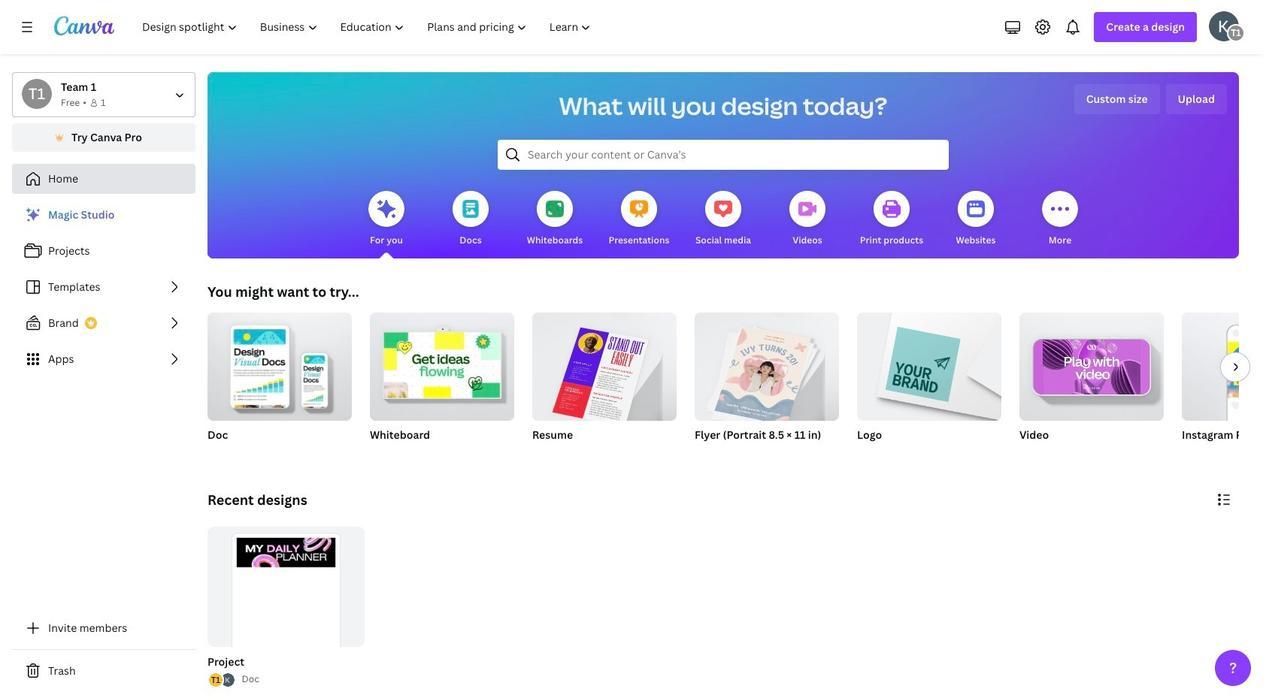 Task type: locate. For each thing, give the bounding box(es) containing it.
1 horizontal spatial team 1 image
[[1228, 24, 1246, 42]]

0 horizontal spatial team 1 image
[[22, 79, 52, 109]]

1 vertical spatial list
[[208, 673, 236, 690]]

group
[[208, 307, 352, 462], [208, 307, 352, 421], [370, 307, 515, 462], [370, 307, 515, 421], [533, 307, 677, 462], [533, 307, 677, 428], [1020, 307, 1165, 462], [1020, 307, 1165, 421], [695, 313, 840, 462], [695, 313, 840, 426], [858, 313, 1002, 462], [858, 313, 1002, 421], [1183, 313, 1264, 462], [1183, 313, 1264, 421], [205, 527, 365, 690], [208, 527, 365, 687]]

team 1 image for team 1 element in the switch to another team button
[[22, 79, 52, 109]]

0 horizontal spatial team 1 element
[[22, 79, 52, 109]]

team 1 image inside switch to another team button
[[22, 79, 52, 109]]

0 vertical spatial list
[[12, 200, 196, 375]]

list
[[12, 200, 196, 375], [208, 673, 236, 690]]

None search field
[[498, 140, 949, 170]]

team 1 element
[[1228, 24, 1246, 42], [22, 79, 52, 109]]

0 horizontal spatial list
[[12, 200, 196, 375]]

team 1 image
[[1228, 24, 1246, 42], [22, 79, 52, 109]]

kendall parks image
[[1210, 11, 1240, 41]]

Search search field
[[528, 141, 919, 169]]

0 vertical spatial team 1 image
[[1228, 24, 1246, 42]]

Switch to another team button
[[12, 72, 196, 117]]

1 vertical spatial team 1 element
[[22, 79, 52, 109]]

1 horizontal spatial team 1 element
[[1228, 24, 1246, 42]]

1 vertical spatial team 1 image
[[22, 79, 52, 109]]



Task type: describe. For each thing, give the bounding box(es) containing it.
team 1 image for team 1 element to the top
[[1228, 24, 1246, 42]]

top level navigation element
[[132, 12, 604, 42]]

0 vertical spatial team 1 element
[[1228, 24, 1246, 42]]

1 horizontal spatial list
[[208, 673, 236, 690]]

team 1 element inside switch to another team button
[[22, 79, 52, 109]]



Task type: vqa. For each thing, say whether or not it's contained in the screenshot.
Team 1 "element" to the right
yes



